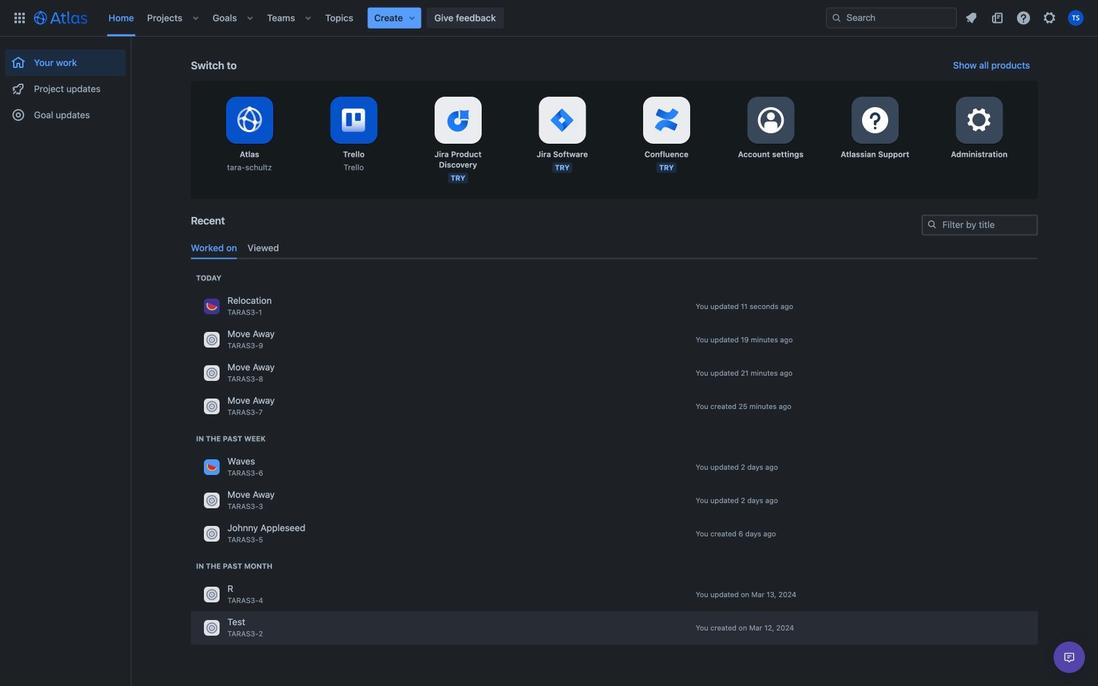 Task type: locate. For each thing, give the bounding box(es) containing it.
0 vertical spatial heading
[[196, 273, 222, 283]]

None search field
[[827, 8, 957, 28]]

heading for 2nd townsquare image from the top
[[196, 273, 222, 283]]

2 heading from the top
[[196, 434, 266, 444]]

heading
[[196, 273, 222, 283], [196, 434, 266, 444], [196, 561, 273, 572]]

townsquare image
[[204, 332, 220, 348], [204, 399, 220, 414], [204, 460, 220, 475], [204, 493, 220, 509]]

3 heading from the top
[[196, 561, 273, 572]]

Search field
[[827, 8, 957, 28]]

banner
[[0, 0, 1099, 37]]

tab list
[[186, 237, 1044, 259]]

2 townsquare image from the top
[[204, 399, 220, 414]]

group
[[5, 37, 126, 132]]

2 townsquare image from the top
[[204, 365, 220, 381]]

top element
[[8, 0, 827, 36]]

2 vertical spatial heading
[[196, 561, 273, 572]]

1 townsquare image from the top
[[204, 332, 220, 348]]

1 heading from the top
[[196, 273, 222, 283]]

switch to... image
[[12, 10, 27, 26]]

4 townsquare image from the top
[[204, 587, 220, 603]]

settings image
[[1042, 10, 1058, 26], [755, 105, 787, 136], [860, 105, 891, 136], [964, 105, 995, 136]]

1 vertical spatial heading
[[196, 434, 266, 444]]

townsquare image
[[204, 299, 220, 314], [204, 365, 220, 381], [204, 526, 220, 542], [204, 587, 220, 603], [204, 620, 220, 636]]

notifications image
[[964, 10, 980, 26]]

account image
[[1068, 10, 1084, 26]]

heading for third townsquare image
[[196, 434, 266, 444]]



Task type: describe. For each thing, give the bounding box(es) containing it.
4 townsquare image from the top
[[204, 493, 220, 509]]

Filter by title field
[[923, 216, 1037, 234]]

search image
[[927, 219, 938, 230]]

3 townsquare image from the top
[[204, 460, 220, 475]]

3 townsquare image from the top
[[204, 526, 220, 542]]

help image
[[1016, 10, 1032, 26]]

open intercom messenger image
[[1062, 650, 1078, 666]]

search image
[[832, 13, 842, 23]]

1 townsquare image from the top
[[204, 299, 220, 314]]

5 townsquare image from the top
[[204, 620, 220, 636]]



Task type: vqa. For each thing, say whether or not it's contained in the screenshot.
the light Image
no



